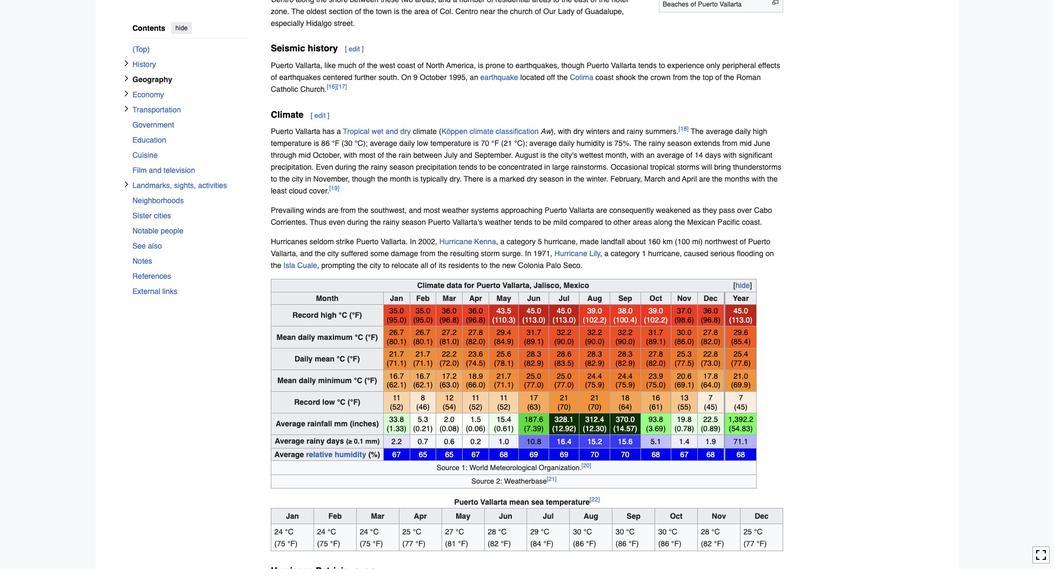 Task type: describe. For each thing, give the bounding box(es) containing it.
2 (75.9) from the left
[[616, 381, 635, 390]]

1 horizontal spatial jan
[[390, 294, 403, 303]]

(69.1)
[[675, 381, 694, 390]]

government link
[[132, 117, 249, 132]]

2 69 from the left
[[560, 450, 569, 459]]

0 horizontal spatial (82.0)
[[466, 337, 486, 346]]

2 (82 °f) from the left
[[701, 539, 724, 548]]

1 26.7 (80.1) from the left
[[387, 328, 407, 346]]

2 (113.0) from the left
[[553, 316, 576, 324]]

1 horizontal spatial are
[[596, 206, 607, 215]]

northwest
[[705, 238, 738, 246]]

2.0
[[444, 415, 455, 424]]

(110.3)
[[492, 316, 516, 324]]

1 vertical spatial dec
[[755, 512, 769, 521]]

0 horizontal spatial jun
[[499, 512, 513, 521]]

with up bring
[[723, 151, 737, 160]]

1 vertical spatial high
[[321, 311, 337, 320]]

3 36.0 (96.8) from the left
[[701, 307, 721, 324]]

2 (52) from the left
[[469, 403, 483, 411]]

days inside the average daily high temperature is 86 °f (30 °c); average daily low temperature is 70 °f (21 °c); average daily humidity is 75%. the rainy season extends from mid june through mid october, with most of the rain between july and september. august is the city's wettest month, with an average of 14 days with significant precipitation. even during the rainy season precipitation tends to be concentrated in large rainstorms. occasional tropical storms will bring thunderstorms to the city in november, though the month is typically dry. there is a marked dry season in the winter. february, march and april are the months with the least cloud cover.
[[705, 151, 721, 160]]

2 vertical spatial city
[[370, 261, 381, 270]]

mean inside puerto vallarta mean sea temperature [22]
[[510, 498, 529, 507]]

rainy down summers.
[[649, 139, 665, 148]]

0 horizontal spatial mar
[[371, 512, 385, 521]]

economy
[[132, 90, 164, 99]]

town
[[376, 7, 392, 16]]

to right prone
[[507, 61, 514, 70]]

season up month
[[390, 163, 414, 172]]

2 45.0 (113.0) from the left
[[553, 307, 576, 324]]

1 vertical spatial nov
[[712, 512, 726, 521]]

earthquake
[[480, 73, 518, 82]]

2 (89.1) from the left
[[646, 337, 666, 346]]

of down "east"
[[577, 7, 583, 16]]

the down seldom
[[315, 250, 325, 258]]

2 horizontal spatial 27.8 (82.0)
[[701, 328, 721, 346]]

march
[[645, 175, 666, 184]]

hide inside button
[[176, 24, 188, 32]]

shore
[[329, 0, 348, 4]]

the left southwest,
[[358, 206, 369, 215]]

1 horizontal spatial 21.7
[[416, 350, 430, 359]]

2 (77.0) from the left
[[554, 381, 574, 390]]

the up oldest
[[316, 0, 327, 4]]

with down the (30 °c);
[[344, 151, 357, 160]]

1 vertical spatial aug
[[584, 512, 599, 521]]

is inside along the shore between these two areas, and a number of residential areas to the east of the hotel zone. the oldest section of the town is the area of col. centro near the church of our lady of guadalupe, especially hidalgo street.
[[394, 7, 400, 16]]

an inside puerto vallarta, like much of the west coast of north america, is prone to earthquakes, though puerto vallarta tends to experience only peripheral effects of earthquakes centered further south. on 9 october 1995, an
[[470, 73, 478, 82]]

source 2: weatherbase [21]
[[472, 476, 557, 486]]

most inside prevailing winds are from the southwest, and most weather systems approaching puerto vallarta are consequently weakened as they pass over cabo corrientes. thus even during the rainy season puerto vallarta's weather tends to be mild compared to other areas along the mexican pacific coast.
[[424, 206, 440, 215]]

winds
[[306, 206, 326, 215]]

near
[[480, 7, 496, 16]]

sister cities
[[132, 211, 171, 220]]

vallarta, inside , a category 5 hurricane, made landfall about 160 km (100 mi) northwest of puerto vallarta, and the city suffered some damage from the resulting storm surge. in 1971,
[[271, 250, 298, 258]]

2 30 °c from the left
[[616, 528, 635, 536]]

0 horizontal spatial dry
[[400, 127, 411, 136]]

2 36.0 (96.8) from the left
[[466, 307, 486, 324]]

fullscreen image
[[1036, 550, 1047, 561]]

0 horizontal spatial weather
[[442, 206, 469, 215]]

edit for seismic history
[[349, 45, 360, 53]]

rainy up relative in the bottom left of the page
[[307, 437, 325, 446]]

edit link for climate
[[314, 111, 326, 119]]

southwest,
[[371, 206, 407, 215]]

0 horizontal spatial jan
[[286, 512, 299, 521]]

2 (62.1) from the left
[[413, 381, 433, 390]]

1 horizontal spatial may
[[497, 294, 511, 303]]

2 32.2 (90.0) from the left
[[585, 328, 605, 346]]

winters
[[586, 127, 610, 136]]

2 climate from the left
[[470, 127, 494, 136]]

september.
[[475, 151, 513, 160]]

about
[[627, 238, 646, 246]]

(0.21)
[[413, 424, 433, 433]]

(0.08)
[[440, 424, 459, 433]]

puerto up some
[[356, 238, 379, 246]]

1 vertical spatial feb
[[328, 512, 342, 521]]

of right "east"
[[591, 0, 597, 4]]

of up the 9
[[418, 61, 424, 70]]

187.6
[[525, 415, 544, 424]]

on
[[401, 73, 411, 82]]

0 horizontal spatial are
[[328, 206, 339, 215]]

temperature for puerto vallarta mean sea temperature [22]
[[546, 498, 590, 507]]

season down large
[[540, 175, 564, 184]]

0.7
[[418, 437, 428, 446]]

bring
[[714, 163, 731, 172]]

1 horizontal spatial oct
[[670, 512, 683, 521]]

is left '75%.' at the top right
[[607, 139, 612, 148]]

to left other
[[605, 218, 612, 227]]

0 horizontal spatial nov
[[677, 294, 692, 303]]

large
[[552, 163, 569, 172]]

vallarta inside puerto vallarta mean sea temperature [22]
[[480, 498, 507, 507]]

october
[[420, 73, 447, 82]]

though inside the average daily high temperature is 86 °f (30 °c); average daily low temperature is 70 °f (21 °c); average daily humidity is 75%. the rainy season extends from mid june through mid october, with most of the rain between july and september. august is the city's wettest month, with an average of 14 days with significant precipitation. even during the rainy season precipitation tends to be concentrated in large rainstorms. occasional tropical storms will bring thunderstorms to the city in november, though the month is typically dry. there is a marked dry season in the winter. february, march and april are the months with the least cloud cover.
[[352, 175, 375, 184]]

1 21 from the left
[[560, 394, 569, 402]]

0 horizontal spatial mean
[[315, 355, 335, 363]]

0 horizontal spatial jul
[[543, 512, 554, 521]]

the for the
[[634, 139, 647, 148]]

0 vertical spatial in
[[410, 238, 416, 246]]

mexico
[[564, 281, 589, 290]]

of right the beaches
[[691, 0, 696, 8]]

and right the july
[[460, 151, 472, 160]]

2 26.7 from the left
[[416, 328, 430, 337]]

film and television
[[132, 166, 195, 174]]

the up the lady
[[562, 0, 572, 4]]

2 (77 °f) from the left
[[744, 539, 767, 548]]

x small image for economy
[[123, 90, 130, 97]]

38.0 (100.4)
[[614, 307, 637, 324]]

the down two
[[402, 7, 412, 16]]

0 vertical spatial mid
[[740, 139, 752, 148]]

puerto up 2002,
[[428, 218, 450, 227]]

2 (102.2) from the left
[[644, 316, 668, 324]]

2 horizontal spatial 27.8
[[704, 328, 718, 337]]

°c right maximum
[[355, 333, 363, 342]]

average down wet
[[370, 139, 397, 148]]

of right all
[[430, 261, 437, 270]]

(74.5)
[[466, 359, 486, 368]]

be inside prevailing winds are from the southwest, and most weather systems approaching puerto vallarta are consequently weakened as they pass over cabo corrientes. thus even during the rainy season puerto vallarta's weather tends to be mild compared to other areas along the mexican pacific coast.
[[543, 218, 552, 227]]

2 horizontal spatial 21.7 (71.1)
[[494, 372, 514, 390]]

2 horizontal spatial (82.0)
[[701, 337, 721, 346]]

strike
[[336, 238, 354, 246]]

even
[[316, 163, 333, 172]]

to up there
[[480, 163, 486, 172]]

0 horizontal spatial hurricane
[[440, 238, 472, 246]]

22.5
[[704, 415, 718, 424]]

2 (45) from the left
[[734, 403, 748, 411]]

vallarta inside puerto vallarta, like much of the west coast of north america, is prone to earthquakes, though puerto vallarta tends to experience only peripheral effects of earthquakes centered further south. on 9 october 1995, an
[[611, 61, 636, 70]]

areas inside prevailing winds are from the southwest, and most weather systems approaching puerto vallarta are consequently weakened as they pass over cabo corrientes. thus even during the rainy season puerto vallarta's weather tends to be mild compared to other areas along the mexican pacific coast.
[[633, 218, 652, 227]]

is right august
[[541, 151, 546, 160]]

30.0 (86.0)
[[675, 328, 694, 346]]

record for record high °c (°f)
[[293, 311, 319, 320]]

37.0
[[677, 307, 692, 315]]

the down "thunderstorms"
[[767, 175, 778, 184]]

18.9 (66.0)
[[466, 372, 486, 390]]

1 vertical spatial may
[[456, 512, 471, 521]]

2 7 from the left
[[739, 394, 743, 402]]

1 16.7 (62.1) from the left
[[387, 372, 407, 390]]

colima link
[[570, 73, 594, 82]]

the left crown
[[638, 73, 649, 82]]

sights,
[[174, 181, 196, 190]]

1 (80.1) from the left
[[387, 337, 407, 346]]

1 (82 °f) from the left
[[488, 539, 511, 548]]

1 28 °c from the left
[[488, 528, 507, 536]]

coast inside coast shook the crown from the top of the roman catholic church.
[[596, 73, 614, 82]]

high inside the average daily high temperature is 86 °f (30 °c); average daily low temperature is 70 °f (21 °c); average daily humidity is 75%. the rainy season extends from mid june through mid october, with most of the rain between july and september. august is the city's wettest month, with an average of 14 days with significant precipitation. even during the rainy season precipitation tends to be concentrated in large rainstorms. occasional tropical storms will bring thunderstorms to the city in november, though the month is typically dry. there is a marked dry season in the winter. february, march and april are the months with the least cloud cover.
[[753, 127, 767, 136]]

and up landmarks,
[[149, 166, 162, 174]]

daily up the daily
[[298, 333, 315, 342]]

puerto up colima link
[[587, 61, 609, 70]]

most inside the average daily high temperature is 86 °f (30 °c); average daily low temperature is 70 °f (21 °c); average daily humidity is 75%. the rainy season extends from mid june through mid october, with most of the rain between july and september. august is the city's wettest month, with an average of 14 days with significant precipitation. even during the rainy season precipitation tends to be concentrated in large rainstorms. occasional tropical storms will bring thunderstorms to the city in november, though the month is typically dry. there is a marked dry season in the winter. february, march and april are the months with the least cloud cover.
[[359, 151, 376, 160]]

of inside coast shook the crown from the top of the roman catholic church.
[[716, 73, 722, 82]]

the left rain
[[386, 151, 397, 160]]

residential
[[496, 0, 530, 4]]

30.0
[[677, 328, 692, 337]]

2 30 °c (86 °f) from the left
[[616, 528, 639, 548]]

0 horizontal spatial in
[[305, 175, 311, 184]]

along inside prevailing winds are from the southwest, and most weather systems approaching puerto vallarta are consequently weakened as they pass over cabo corrientes. thus even during the rainy season puerto vallarta's weather tends to be mild compared to other areas along the mexican pacific coast.
[[654, 218, 673, 227]]

2 24 °c (75 °f) from the left
[[317, 528, 340, 548]]

and right wet
[[386, 127, 398, 136]]

2 35.0 (95.0) from the left
[[413, 307, 433, 324]]

23.9 (75.0)
[[646, 372, 666, 390]]

made
[[580, 238, 599, 246]]

1 horizontal spatial (82.0)
[[646, 359, 666, 368]]

0 vertical spatial jul
[[559, 294, 570, 303]]

1 (86 °f) from the left
[[573, 539, 596, 548]]

187.6 (7.39)
[[524, 415, 544, 433]]

of down wet
[[378, 151, 384, 160]]

of left the col.
[[432, 7, 438, 16]]

3 11 from the left
[[500, 394, 508, 402]]

the up large
[[548, 151, 559, 160]]

year
[[733, 294, 749, 303]]

source for source 2: weatherbase
[[472, 478, 494, 486]]

2 horizontal spatial (71.1)
[[494, 381, 514, 390]]

3 (82.9) from the left
[[616, 359, 635, 368]]

film
[[132, 166, 147, 174]]

peripheral
[[723, 61, 756, 70]]

1 36.0 (96.8) from the left
[[440, 307, 459, 324]]

month
[[316, 294, 339, 303]]

1 35.0 (95.0) from the left
[[387, 307, 407, 324]]

] for seismic history
[[362, 45, 364, 53]]

1 30 °c (86 °f) from the left
[[573, 528, 596, 548]]

(12.30)
[[583, 424, 607, 433]]

2 horizontal spatial in
[[566, 175, 572, 184]]

of left our
[[535, 7, 541, 16]]

(°f) for daily mean °c (°f)
[[347, 355, 360, 363]]

2 (96.8) from the left
[[466, 316, 486, 324]]

1 24.4 from the left
[[588, 372, 602, 380]]

°c right minimum
[[354, 376, 362, 385]]

average up extends
[[706, 127, 733, 136]]

from inside , a category 5 hurricane, made landfall about 160 km (100 mi) northwest of puerto vallarta, and the city suffered some damage from the resulting storm surge. in 1971,
[[420, 250, 436, 258]]

1 25 °c (77 °f) from the left
[[402, 528, 426, 548]]

3 32.2 (90.0) from the left
[[616, 328, 635, 346]]

low inside the average daily high temperature is 86 °f (30 °c); average daily low temperature is 70 °f (21 °c); average daily humidity is 75%. the rainy season extends from mid june through mid october, with most of the rain between july and september. august is the city's wettest month, with an average of 14 days with significant precipitation. even during the rainy season precipitation tends to be concentrated in large rainstorms. occasional tropical storms will bring thunderstorms to the city in november, though the month is typically dry. there is a marked dry season in the winter. february, march and april are the months with the least cloud cover.
[[417, 139, 428, 148]]

328.1
[[555, 415, 574, 424]]

2 39.0 (102.2) from the left
[[644, 307, 668, 324]]

[ edit ] for seismic history
[[345, 45, 364, 53]]

puerto up the mild
[[545, 206, 567, 215]]

winter.
[[587, 175, 609, 184]]

with inside puerto vallarta has a tropical wet and dry climate ( köppen climate classification aw ), with dry winters and rainy summers. [18]
[[558, 127, 572, 136]]

1 32.2 from the left
[[557, 328, 572, 337]]

13 (55)
[[678, 394, 691, 411]]

1 horizontal spatial in
[[544, 163, 550, 172]]

daily up the significant
[[735, 127, 751, 136]]

to up "least" on the left top of page
[[271, 175, 277, 184]]

average up "tropical"
[[657, 151, 684, 160]]

2 horizontal spatial dry
[[574, 127, 584, 136]]

1 24 °c (75 °f) from the left
[[274, 528, 298, 548]]

19.8
[[677, 415, 692, 424]]

daily mean °c (°f)
[[295, 355, 360, 363]]

1 45.0 from the left
[[527, 307, 541, 315]]

from inside the average daily high temperature is 86 °f (30 °c); average daily low temperature is 70 °f (21 °c); average daily humidity is 75%. the rainy season extends from mid june through mid october, with most of the rain between july and september. august is the city's wettest month, with an average of 14 days with significant precipitation. even during the rainy season precipitation tends to be concentrated in large rainstorms. occasional tropical storms will bring thunderstorms to the city in november, though the month is typically dry. there is a marked dry season in the winter. february, march and april are the months with the least cloud cover.
[[723, 139, 738, 148]]

0 horizontal spatial 27.8
[[468, 328, 483, 337]]

x small image for landmarks, sights, activities
[[123, 181, 130, 187]]

precipitation.
[[271, 163, 314, 172]]

puerto right for
[[477, 281, 501, 290]]

0 horizontal spatial apr
[[414, 512, 427, 521]]

sister
[[132, 211, 152, 220]]

average down aw
[[530, 139, 557, 148]]

22.8 (73.0)
[[701, 350, 721, 368]]

1 horizontal spatial 27.8
[[649, 350, 663, 359]]

is right there
[[486, 175, 491, 184]]

1 7 from the left
[[709, 394, 713, 402]]

2 31.7 (89.1) from the left
[[646, 328, 666, 346]]

the right off
[[557, 73, 568, 82]]

33.8 (1.33)
[[387, 415, 407, 433]]

köppen
[[442, 127, 468, 136]]

surge.
[[502, 250, 523, 258]]

the down the (30 °c);
[[358, 163, 369, 172]]

puerto vallarta mean sea temperature [22]
[[454, 496, 600, 507]]

1 68 from the left
[[500, 450, 508, 459]]

edit link for seismic history
[[349, 45, 360, 53]]

2 (90.0) from the left
[[585, 337, 605, 346]]

the down suffered
[[357, 261, 368, 270]]

1 horizontal spatial feb
[[416, 294, 430, 303]]

2 67 from the left
[[472, 450, 480, 459]]

(°f) right minimum
[[365, 376, 377, 385]]

23.6 (74.5)
[[466, 350, 486, 368]]

of left "14"
[[686, 151, 693, 160]]

1 vertical spatial days
[[327, 437, 344, 446]]

see also link
[[132, 238, 249, 253]]

1 11 (52) from the left
[[390, 394, 403, 411]]

activities
[[198, 181, 227, 190]]

1 26.7 from the left
[[389, 328, 404, 337]]

the up "least" on the left top of page
[[279, 175, 290, 184]]

0 vertical spatial jun
[[527, 294, 541, 303]]

the down residential
[[498, 7, 508, 16]]

2 25 °c from the left
[[744, 528, 763, 536]]

record high °c (°f)
[[293, 311, 362, 320]]

2 28.3 from the left
[[588, 350, 602, 359]]

1 31.7 from the left
[[527, 328, 541, 337]]

0 horizontal spatial (71.1)
[[387, 359, 407, 368]]

there
[[464, 175, 484, 184]]

22.2
[[442, 350, 457, 359]]

a inside the average daily high temperature is 86 °f (30 °c); average daily low temperature is 70 °f (21 °c); average daily humidity is 75%. the rainy season extends from mid june through mid october, with most of the rain between july and september. august is the city's wettest month, with an average of 14 days with significant precipitation. even during the rainy season precipitation tends to be concentrated in large rainstorms. occasional tropical storms will bring thunderstorms to the city in november, though the month is typically dry. there is a marked dry season in the winter. february, march and april are the months with the least cloud cover.
[[493, 175, 497, 184]]

to up crown
[[659, 61, 665, 70]]

minimum
[[318, 376, 352, 385]]

3 (52) from the left
[[497, 403, 511, 411]]

marked
[[500, 175, 525, 184]]

average for average rainy days (≥ 0.1 mm)
[[275, 437, 304, 446]]

1 36.0 from the left
[[442, 307, 457, 315]]

hurricane, for made
[[544, 238, 578, 246]]

0 horizontal spatial low
[[322, 398, 335, 407]]

(73.0)
[[701, 359, 721, 368]]

13
[[680, 394, 689, 402]]

coast inside puerto vallarta, like much of the west coast of north america, is prone to earthquakes, though puerto vallarta tends to experience only peripheral effects of earthquakes centered further south. on 9 october 1995, an
[[397, 61, 416, 70]]

the left month
[[377, 175, 388, 184]]

1 (45) from the left
[[704, 403, 718, 411]]

the down rainstorms.
[[574, 175, 585, 184]]

puerto down seismic at the left top of the page
[[271, 61, 293, 70]]

city inside , a category 5 hurricane, made landfall about 160 km (100 mi) northwest of puerto vallarta, and the city suffered some damage from the resulting storm surge. in 1971,
[[328, 250, 339, 258]]

, for 5
[[496, 238, 498, 246]]

daily
[[295, 355, 313, 363]]

relative
[[306, 450, 333, 459]]

2 (95.0) from the left
[[413, 316, 433, 324]]

1:
[[462, 464, 468, 472]]

lily
[[590, 250, 601, 258]]

3 11 (52) from the left
[[497, 394, 511, 411]]

(°f) right maximum
[[365, 333, 378, 342]]

1 35.0 from the left
[[389, 307, 404, 315]]

south.
[[379, 73, 399, 82]]

category for 1
[[611, 250, 640, 258]]

0 horizontal spatial 21.7
[[389, 350, 404, 359]]

of up further
[[359, 61, 365, 70]]

hurricane lily link
[[555, 250, 601, 258]]

season inside prevailing winds are from the southwest, and most weather systems approaching puerto vallarta are consequently weakened as they pass over cabo corrientes. thus even during the rainy season puerto vallarta's weather tends to be mild compared to other areas along the mexican pacific coast.
[[402, 218, 426, 227]]

1 vertical spatial weather
[[485, 218, 512, 227]]

0 horizontal spatial dec
[[704, 294, 718, 303]]

(72.0)
[[440, 359, 459, 368]]

average relative humidity (%)
[[274, 450, 380, 459]]

2 16.7 from the left
[[416, 372, 430, 380]]

with up occasional
[[631, 151, 644, 160]]

notable people
[[132, 226, 183, 235]]

the down weakened
[[675, 218, 685, 227]]

the left top
[[690, 73, 701, 82]]

isla
[[284, 261, 295, 270]]

0 horizontal spatial 21.7 (71.1)
[[387, 350, 407, 368]]

2 39.0 from the left
[[649, 307, 663, 315]]

1 24.4 (75.9) from the left
[[585, 372, 605, 390]]

370.0 (14.57)
[[614, 415, 637, 433]]

daily down the daily
[[299, 376, 316, 385]]

hidalgo
[[306, 19, 332, 28]]

1 vertical spatial sep
[[627, 512, 641, 521]]

and left april
[[668, 175, 680, 184]]

notes
[[132, 257, 152, 265]]

hurricane, for caused
[[648, 250, 682, 258]]

the up the guadalupe,
[[599, 0, 610, 4]]

3 (113.0) from the left
[[729, 316, 753, 324]]

daily up rain
[[399, 139, 415, 148]]

mean for mean daily minimum °c (°f)
[[277, 376, 297, 385]]

the left town at the left top
[[363, 7, 374, 16]]

(81 °f)
[[445, 539, 468, 548]]

are inside the average daily high temperature is 86 °f (30 °c); average daily low temperature is 70 °f (21 °c); average daily humidity is 75%. the rainy season extends from mid june through mid october, with most of the rain between july and september. august is the city's wettest month, with an average of 14 days with significant precipitation. even during the rainy season precipitation tends to be concentrated in large rainstorms. occasional tropical storms will bring thunderstorms to the city in november, though the month is typically dry. there is a marked dry season in the winter. february, march and april are the months with the least cloud cover.
[[699, 175, 710, 184]]

0 horizontal spatial ,
[[317, 261, 319, 270]]

1 25 °c from the left
[[402, 528, 422, 536]]

16
[[652, 394, 660, 402]]

history
[[308, 43, 338, 54]]

17.8 (64.0)
[[701, 372, 721, 390]]

(3.69)
[[646, 424, 666, 433]]

daily up city's at the top
[[559, 139, 575, 148]]

season down [18] link
[[667, 139, 692, 148]]

and up '75%.' at the top right
[[612, 127, 625, 136]]

of right section
[[355, 7, 361, 16]]

0 horizontal spatial oct
[[650, 294, 662, 303]]

0 vertical spatial apr
[[469, 294, 482, 303]]

rainy down wet
[[371, 163, 387, 172]]

(0.89)
[[701, 424, 721, 433]]

the down storm
[[490, 261, 500, 270]]

0 vertical spatial mar
[[443, 294, 456, 303]]

thunderstorms
[[733, 163, 782, 172]]

is down puerto vallarta has a tropical wet and dry climate ( köppen climate classification aw ), with dry winters and rainy summers. [18]
[[473, 139, 479, 148]]

(46)
[[416, 403, 430, 411]]



Task type: vqa. For each thing, say whether or not it's contained in the screenshot.


Task type: locate. For each thing, give the bounding box(es) containing it.
0 vertical spatial edit
[[349, 45, 360, 53]]

the down southwest,
[[371, 218, 381, 227]]

1 vertical spatial areas
[[633, 218, 652, 227]]

edit
[[349, 45, 360, 53], [314, 111, 326, 119]]

month
[[390, 175, 411, 184]]

city inside the average daily high temperature is 86 °f (30 °c); average daily low temperature is 70 °f (21 °c); average daily humidity is 75%. the rainy season extends from mid june through mid october, with most of the rain between july and september. august is the city's wettest month, with an average of 14 days with significant precipitation. even during the rainy season precipitation tends to be concentrated in large rainstorms. occasional tropical storms will bring thunderstorms to the city in november, though the month is typically dry. there is a marked dry season in the winter. february, march and april are the months with the least cloud cover.
[[292, 175, 303, 184]]

(82.0)
[[466, 337, 486, 346], [701, 337, 721, 346], [646, 359, 666, 368]]

2 (80.1) from the left
[[413, 337, 433, 346]]

a inside along the shore between these two areas, and a number of residential areas to the east of the hotel zone. the oldest section of the town is the area of col. centro near the church of our lady of guadalupe, especially hidalgo street.
[[453, 0, 457, 4]]

, a category 1 hurricane, caused serious flooding on the
[[271, 250, 774, 270]]

] up has
[[328, 111, 330, 119]]

2 28 °c from the left
[[701, 528, 720, 536]]

2 25.0 (77.0) from the left
[[554, 372, 574, 390]]

to up 5
[[535, 218, 541, 227]]

2 horizontal spatial tends
[[638, 61, 657, 70]]

prevailing winds are from the southwest, and most weather systems approaching puerto vallarta are consequently weakened as they pass over cabo corrientes. thus even during the rainy season puerto vallarta's weather tends to be mild compared to other areas along the mexican pacific coast.
[[271, 206, 772, 227]]

°c up 'mm'
[[337, 398, 346, 407]]

tends up there
[[459, 163, 478, 172]]

(62.1) up 33.8
[[387, 381, 407, 390]]

2 horizontal spatial 21.7
[[497, 372, 511, 380]]

0 vertical spatial aug
[[588, 294, 602, 303]]

to down some
[[383, 261, 390, 270]]

1 16.7 from the left
[[389, 372, 404, 380]]

hide button
[[732, 281, 754, 290]]

3 (86 °f) from the left
[[658, 539, 682, 548]]

1 31.7 (89.1) from the left
[[524, 328, 544, 346]]

x small image
[[123, 60, 130, 66], [123, 90, 130, 97], [123, 105, 130, 112], [123, 181, 130, 187]]

puerto inside , a category 5 hurricane, made landfall about 160 km (100 mi) northwest of puerto vallarta, and the city suffered some damage from the resulting storm surge. in 1971,
[[748, 238, 771, 246]]

see also
[[132, 241, 162, 250]]

1 horizontal spatial 11 (52)
[[469, 394, 483, 411]]

31.7 right 29.4
[[527, 328, 541, 337]]

2 31.7 from the left
[[649, 328, 663, 337]]

(77.0)
[[524, 381, 544, 390], [554, 381, 574, 390]]

0 horizontal spatial 70
[[591, 450, 599, 459]]

2 25 °c (77 °f) from the left
[[744, 528, 767, 548]]

1 horizontal spatial between
[[414, 151, 442, 160]]

1 horizontal spatial mar
[[443, 294, 456, 303]]

low up precipitation at the top left of the page
[[417, 139, 428, 148]]

7 down (69.9)
[[739, 394, 743, 402]]

tends
[[638, 61, 657, 70], [459, 163, 478, 172], [514, 218, 533, 227]]

16.7 (62.1) up 8 at the left bottom of page
[[413, 372, 433, 390]]

3 (96.8) from the left
[[701, 316, 721, 324]]

a inside , a category 1 hurricane, caused serious flooding on the
[[605, 250, 609, 258]]

the down bring
[[712, 175, 723, 184]]

2 16.7 (62.1) from the left
[[413, 372, 433, 390]]

, inside , a category 5 hurricane, made landfall about 160 km (100 mi) northwest of puerto vallarta, and the city suffered some damage from the resulting storm surge. in 1971,
[[496, 238, 498, 246]]

1 vertical spatial apr
[[414, 512, 427, 521]]

concentrated
[[499, 163, 542, 172]]

is right month
[[413, 175, 419, 184]]

7 (45) up 1,392.2
[[734, 394, 748, 411]]

0 horizontal spatial 25 °c
[[402, 528, 422, 536]]

1 horizontal spatial (113.0)
[[553, 316, 576, 324]]

storms
[[677, 163, 700, 172]]

0 vertical spatial weather
[[442, 206, 469, 215]]

3 45.0 from the left
[[734, 307, 748, 315]]

15.6
[[618, 437, 633, 446]]

2 28.3 (82.9) from the left
[[585, 350, 605, 368]]

[ edit ] for climate
[[311, 111, 330, 119]]

weather down systems
[[485, 218, 512, 227]]

2 horizontal spatial temperature
[[546, 498, 590, 507]]

2 70 from the left
[[621, 450, 630, 459]]

[16] [17]
[[327, 83, 347, 91]]

(63)
[[527, 403, 541, 411]]

source inside source 2: weatherbase [21]
[[472, 478, 494, 486]]

compared
[[570, 218, 603, 227]]

(84 °f)
[[530, 539, 554, 548]]

of inside , a category 5 hurricane, made landfall about 160 km (100 mi) northwest of puerto vallarta, and the city suffered some damage from the resulting storm surge. in 1971,
[[740, 238, 746, 246]]

0 horizontal spatial (62.1)
[[387, 381, 407, 390]]

mexican
[[687, 218, 716, 227]]

2 35.0 from the left
[[416, 307, 430, 315]]

(62.1)
[[387, 381, 407, 390], [413, 381, 433, 390]]

16 (61)
[[649, 394, 663, 411]]

2 horizontal spatial 67
[[680, 450, 689, 459]]

along inside along the shore between these two areas, and a number of residential areas to the east of the hotel zone. the oldest section of the town is the area of col. centro near the church of our lady of guadalupe, especially hidalgo street.
[[296, 0, 314, 4]]

may up 43.5
[[497, 294, 511, 303]]

1 vertical spatial coast
[[596, 73, 614, 82]]

2 horizontal spatial the
[[691, 127, 704, 136]]

(45)
[[704, 403, 718, 411], [734, 403, 748, 411]]

climate down isla cuale , prompting the city to relocate all of its residents to the new colonia palo seco.
[[417, 281, 445, 290]]

, up storm
[[496, 238, 498, 246]]

and right southwest,
[[409, 206, 422, 215]]

1 vertical spatial mid
[[299, 151, 311, 160]]

hotel
[[612, 0, 628, 4]]

1 (75 °f) from the left
[[274, 539, 298, 548]]

the inside puerto vallarta, like much of the west coast of north america, is prone to earthquakes, though puerto vallarta tends to experience only peripheral effects of earthquakes centered further south. on 9 october 1995, an
[[367, 61, 378, 70]]

are down will
[[699, 175, 710, 184]]

in inside , a category 5 hurricane, made landfall about 160 km (100 mi) northwest of puerto vallarta, and the city suffered some damage from the resulting storm surge. in 1971,
[[525, 250, 532, 258]]

11 up 33.8
[[393, 394, 401, 402]]

1 horizontal spatial [ edit ]
[[345, 45, 364, 53]]

1 horizontal spatial be
[[543, 218, 552, 227]]

1 vertical spatial the
[[691, 127, 704, 136]]

tends inside puerto vallarta, like much of the west coast of north america, is prone to earthquakes, though puerto vallarta tends to experience only peripheral effects of earthquakes centered further south. on 9 october 1995, an
[[638, 61, 657, 70]]

1 horizontal spatial jun
[[527, 294, 541, 303]]

1 horizontal spatial hurricane
[[555, 250, 588, 258]]

x small image up x small icon
[[123, 60, 130, 66]]

2 24.4 from the left
[[618, 372, 633, 380]]

1 vertical spatial ]
[[328, 111, 330, 119]]

1 horizontal spatial (70)
[[588, 403, 602, 411]]

rainy inside prevailing winds are from the southwest, and most weather systems approaching puerto vallarta are consequently weakened as they pass over cabo corrientes. thus even during the rainy season puerto vallarta's weather tends to be mild compared to other areas along the mexican pacific coast.
[[383, 218, 400, 227]]

in left large
[[544, 163, 550, 172]]

3 67 from the left
[[680, 450, 689, 459]]

(75.9) up 312.4
[[585, 381, 605, 390]]

of up catholic
[[271, 73, 277, 82]]

1 (113.0) from the left
[[522, 316, 546, 324]]

area
[[414, 7, 429, 16]]

between inside along the shore between these two areas, and a number of residential areas to the east of the hotel zone. the oldest section of the town is the area of col. centro near the church of our lady of guadalupe, especially hidalgo street.
[[350, 0, 379, 4]]

1 vertical spatial jan
[[286, 512, 299, 521]]

1 horizontal spatial hide
[[736, 281, 750, 290]]

prompting
[[321, 261, 355, 270]]

1 horizontal spatial 7
[[739, 394, 743, 402]]

tends inside prevailing winds are from the southwest, and most weather systems approaching puerto vallarta are consequently weakened as they pass over cabo corrientes. thus even during the rainy season puerto vallarta's weather tends to be mild compared to other areas along the mexican pacific coast.
[[514, 218, 533, 227]]

to up our
[[553, 0, 560, 4]]

2 68 from the left
[[652, 450, 660, 459]]

1 horizontal spatial mid
[[740, 139, 752, 148]]

is inside puerto vallarta, like much of the west coast of north america, is prone to earthquakes, though puerto vallarta tends to experience only peripheral effects of earthquakes centered further south. on 9 october 1995, an
[[478, 61, 484, 70]]

8
[[421, 394, 425, 402]]

0 horizontal spatial 16.7
[[389, 372, 404, 380]]

1 horizontal spatial 26.7 (80.1)
[[413, 328, 433, 346]]

0 vertical spatial ,
[[496, 238, 498, 246]]

areas inside along the shore between these two areas, and a number of residential areas to the east of the hotel zone. the oldest section of the town is the area of col. centro near the church of our lady of guadalupe, especially hidalgo street.
[[532, 0, 551, 4]]

the inside along the shore between these two areas, and a number of residential areas to the east of the hotel zone. the oldest section of the town is the area of col. centro near the church of our lady of guadalupe, especially hidalgo street.
[[291, 7, 304, 16]]

resulting
[[450, 250, 479, 258]]

28.3 right 25.6
[[527, 350, 541, 359]]

be down september. at the left of the page
[[488, 163, 496, 172]]

3 x small image from the top
[[123, 105, 130, 112]]

1 39.0 from the left
[[588, 307, 602, 315]]

relocate
[[392, 261, 419, 270]]

0 horizontal spatial 28.3
[[527, 350, 541, 359]]

0 vertical spatial the
[[291, 7, 304, 16]]

37.0 (98.6)
[[675, 307, 694, 324]]

mean for mean daily maximum °c (°f)
[[277, 333, 296, 342]]

1 horizontal spatial 21.7 (71.1)
[[413, 350, 433, 368]]

between inside the average daily high temperature is 86 °f (30 °c); average daily low temperature is 70 °f (21 °c); average daily humidity is 75%. the rainy season extends from mid june through mid october, with most of the rain between july and september. august is the city's wettest month, with an average of 14 days with significant precipitation. even during the rainy season precipitation tends to be concentrated in large rainstorms. occasional tropical storms will bring thunderstorms to the city in november, though the month is typically dry. there is a marked dry season in the winter. february, march and april are the months with the least cloud cover.
[[414, 151, 442, 160]]

2 21 from the left
[[591, 394, 599, 402]]

70 down 15.2
[[591, 450, 599, 459]]

like
[[325, 61, 336, 70]]

1 24 °c from the left
[[274, 528, 293, 536]]

1 7 (45) from the left
[[704, 394, 718, 411]]

hurricane lily
[[555, 250, 601, 258]]

climate for climate data for puerto vallarta, jalisco, mexico
[[417, 281, 445, 290]]

may up 27 °c
[[456, 512, 471, 521]]

1 horizontal spatial 27.8 (82.0)
[[646, 350, 666, 368]]

has
[[323, 127, 335, 136]]

daily
[[735, 127, 751, 136], [399, 139, 415, 148], [559, 139, 575, 148], [298, 333, 315, 342], [299, 376, 316, 385]]

edit for climate
[[314, 111, 326, 119]]

from inside prevailing winds are from the southwest, and most weather systems approaching puerto vallarta are consequently weakened as they pass over cabo corrientes. thus even during the rainy season puerto vallarta's weather tends to be mild compared to other areas along the mexican pacific coast.
[[341, 206, 356, 215]]

1 70 from the left
[[591, 450, 599, 459]]

1 vertical spatial tends
[[459, 163, 478, 172]]

mean down the daily
[[277, 376, 297, 385]]

(54.83)
[[729, 424, 753, 433]]

1 horizontal spatial coast
[[596, 73, 614, 82]]

tends inside the average daily high temperature is 86 °f (30 °c); average daily low temperature is 70 °f (21 °c); average daily humidity is 75%. the rainy season extends from mid june through mid october, with most of the rain between july and september. august is the city's wettest month, with an average of 14 days with significant precipitation. even during the rainy season precipitation tends to be concentrated in large rainstorms. occasional tropical storms will bring thunderstorms to the city in november, though the month is typically dry. there is a marked dry season in the winter. february, march and april are the months with the least cloud cover.
[[459, 163, 478, 172]]

21
[[560, 394, 569, 402], [591, 394, 599, 402]]

2 24.4 (75.9) from the left
[[616, 372, 635, 390]]

hide inside dropdown button
[[736, 281, 750, 290]]

earthquakes,
[[516, 61, 559, 70]]

during up november,
[[335, 163, 356, 172]]

(82.0) up 23.9
[[646, 359, 666, 368]]

28.3
[[527, 350, 541, 359], [588, 350, 602, 359], [618, 350, 633, 359]]

1 horizontal spatial 65
[[445, 450, 454, 459]]

36.0 (96.8) up 27.2
[[440, 307, 459, 324]]

2 7 (45) from the left
[[734, 394, 748, 411]]

0 vertical spatial record
[[293, 311, 319, 320]]

(63.0)
[[440, 381, 459, 390]]

with down "thunderstorms"
[[752, 175, 765, 184]]

weather
[[442, 206, 469, 215], [485, 218, 512, 227]]

0 horizontal spatial high
[[321, 311, 337, 320]]

to inside along the shore between these two areas, and a number of residential areas to the east of the hotel zone. the oldest section of the town is the area of col. centro near the church of our lady of guadalupe, especially hidalgo street.
[[553, 0, 560, 4]]

hurricane
[[440, 238, 472, 246], [555, 250, 588, 258]]

neighborhoods
[[132, 196, 184, 205]]

11 (52) up 33.8
[[390, 394, 403, 411]]

west
[[380, 61, 395, 70]]

be inside the average daily high temperature is 86 °f (30 °c); average daily low temperature is 70 °f (21 °c); average daily humidity is 75%. the rainy season extends from mid june through mid october, with most of the rain between july and september. august is the city's wettest month, with an average of 14 days with significant precipitation. even during the rainy season precipitation tends to be concentrated in large rainstorms. occasional tropical storms will bring thunderstorms to the city in november, though the month is typically dry. there is a marked dry season in the winter. february, march and april are the months with the least cloud cover.
[[488, 163, 496, 172]]

the for along
[[291, 7, 304, 16]]

dry inside the average daily high temperature is 86 °f (30 °c); average daily low temperature is 70 °f (21 °c); average daily humidity is 75%. the rainy season extends from mid june through mid october, with most of the rain between july and september. august is the city's wettest month, with an average of 14 days with significant precipitation. even during the rainy season precipitation tends to be concentrated in large rainstorms. occasional tropical storms will bring thunderstorms to the city in november, though the month is typically dry. there is a marked dry season in the winter. february, march and april are the months with the least cloud cover.
[[527, 175, 537, 184]]

27.8 up 22.8
[[704, 328, 718, 337]]

city down some
[[370, 261, 381, 270]]

(96.8) right the (98.6)
[[701, 316, 721, 324]]

0 vertical spatial hurricane
[[440, 238, 472, 246]]

vallarta, inside puerto vallarta, like much of the west coast of north america, is prone to earthquakes, though puerto vallarta tends to experience only peripheral effects of earthquakes centered further south. on 9 october 1995, an
[[295, 61, 323, 70]]

record
[[293, 311, 319, 320], [294, 398, 320, 407]]

45.0 down year
[[734, 307, 748, 315]]

0 horizontal spatial coast
[[397, 61, 416, 70]]

°c for low
[[337, 398, 346, 407]]

2 horizontal spatial 32.2 (90.0)
[[616, 328, 635, 346]]

(°f) for record high °c (°f)
[[349, 311, 362, 320]]

1 (89.1) from the left
[[524, 337, 544, 346]]

a inside puerto vallarta has a tropical wet and dry climate ( köppen climate classification aw ), with dry winters and rainy summers. [18]
[[337, 127, 341, 136]]

from inside coast shook the crown from the top of the roman catholic church.
[[673, 73, 688, 82]]

[ up the much
[[345, 45, 347, 53]]

1 horizontal spatial 67
[[472, 450, 480, 459]]

(64)
[[619, 403, 632, 411]]

external links link
[[132, 284, 249, 299]]

coast.
[[742, 218, 762, 227]]

sep
[[619, 294, 632, 303], [627, 512, 641, 521]]

35.0
[[389, 307, 404, 315], [416, 307, 430, 315]]

25.4 (77.6)
[[731, 350, 751, 368]]

earthquake located off the colima
[[480, 73, 594, 82]]

67 down the 0.2 at the left of page
[[472, 450, 480, 459]]

3 (75 °f) from the left
[[360, 539, 383, 548]]

an inside the average daily high temperature is 86 °f (30 °c); average daily low temperature is 70 °f (21 °c); average daily humidity is 75%. the rainy season extends from mid june through mid october, with most of the rain between july and september. august is the city's wettest month, with an average of 14 days with significant precipitation. even during the rainy season precipitation tends to be concentrated in large rainstorms. occasional tropical storms will bring thunderstorms to the city in november, though the month is typically dry. there is a marked dry season in the winter. february, march and april are the months with the least cloud cover.
[[646, 151, 655, 160]]

extends
[[694, 139, 721, 148]]

coast shook the crown from the top of the roman catholic church.
[[271, 73, 761, 94]]

pacific
[[718, 218, 740, 227]]

0 vertical spatial hurricane,
[[544, 238, 578, 246]]

1 65 from the left
[[419, 450, 427, 459]]

education
[[132, 135, 166, 144]]

2 (75 °f) from the left
[[317, 539, 340, 548]]

hurricane up resulting
[[440, 238, 472, 246]]

2 32.2 from the left
[[588, 328, 602, 337]]

though inside puerto vallarta, like much of the west coast of north america, is prone to earthquakes, though puerto vallarta tends to experience only peripheral effects of earthquakes centered further south. on 9 october 1995, an
[[562, 61, 585, 70]]

1 67 from the left
[[393, 450, 401, 459]]

21.0 (69.9)
[[731, 372, 751, 390]]

28.3 down (100.4)
[[618, 350, 633, 359]]

9
[[414, 73, 418, 82]]

0 vertical spatial city
[[292, 175, 303, 184]]

0 vertical spatial areas
[[532, 0, 551, 4]]

landmarks,
[[132, 181, 172, 190]]

x small image left transportation
[[123, 105, 130, 112]]

1 (90.0) from the left
[[554, 337, 574, 346]]

average for average relative humidity (%)
[[274, 450, 304, 459]]

summers.
[[646, 127, 679, 136]]

record for record low °c (°f)
[[294, 398, 320, 407]]

1 horizontal spatial 36.0
[[468, 307, 483, 315]]

col.
[[440, 7, 453, 16]]

5.3 (0.21)
[[413, 415, 433, 433]]

puerto inside puerto vallarta mean sea temperature [22]
[[454, 498, 478, 507]]

(52)
[[390, 403, 403, 411], [469, 403, 483, 411], [497, 403, 511, 411]]

wet
[[372, 127, 384, 136]]

°c for mean
[[337, 355, 345, 363]]

[18]
[[679, 125, 689, 133]]

3 30 °c (86 °f) from the left
[[658, 528, 682, 548]]

and inside prevailing winds are from the southwest, and most weather systems approaching puerto vallarta are consequently weakened as they pass over cabo corrientes. thus even during the rainy season puerto vallarta's weather tends to be mild compared to other areas along the mexican pacific coast.
[[409, 206, 422, 215]]

hurricanes
[[271, 238, 308, 246]]

0 vertical spatial ]
[[362, 45, 364, 53]]

1 28.3 from the left
[[527, 350, 541, 359]]

1 vertical spatial average
[[275, 437, 304, 446]]

meteorological
[[490, 464, 537, 472]]

vallarta inside prevailing winds are from the southwest, and most weather systems approaching puerto vallarta are consequently weakened as they pass over cabo corrientes. thus even during the rainy season puerto vallarta's weather tends to be mild compared to other areas along the mexican pacific coast.
[[569, 206, 594, 215]]

2 65 from the left
[[445, 450, 454, 459]]

contents
[[132, 24, 165, 33]]

a up surge.
[[501, 238, 505, 246]]

0 horizontal spatial (45)
[[704, 403, 718, 411]]

source inside source 1: world meteorological organization. [20]
[[437, 464, 460, 472]]

(
[[439, 127, 442, 136]]

1 vertical spatial jun
[[499, 512, 513, 521]]

during inside prevailing winds are from the southwest, and most weather systems approaching puerto vallarta are consequently weakened as they pass over cabo corrientes. thus even during the rainy season puerto vallarta's weather tends to be mild compared to other areas along the mexican pacific coast.
[[347, 218, 368, 227]]

category inside , a category 5 hurricane, made landfall about 160 km (100 mi) northwest of puerto vallarta, and the city suffered some damage from the resulting storm surge. in 1971,
[[507, 238, 536, 246]]

1 (96.8) from the left
[[440, 316, 459, 324]]

3 28.3 (82.9) from the left
[[616, 350, 635, 368]]

1 horizontal spatial (96.8)
[[466, 316, 486, 324]]

3 32.2 from the left
[[618, 328, 633, 337]]

during inside the average daily high temperature is 86 °f (30 °c); average daily low temperature is 70 °f (21 °c); average daily humidity is 75%. the rainy season extends from mid june through mid october, with most of the rain between july and september. august is the city's wettest month, with an average of 14 days with significant precipitation. even during the rainy season precipitation tends to be concentrated in large rainstorms. occasional tropical storms will bring thunderstorms to the city in november, though the month is typically dry. there is a marked dry season in the winter. february, march and april are the months with the least cloud cover.
[[335, 163, 356, 172]]

0 horizontal spatial humidity
[[335, 450, 366, 459]]

1 horizontal spatial areas
[[633, 218, 652, 227]]

1 horizontal spatial apr
[[469, 294, 482, 303]]

puerto up 27 °c
[[454, 498, 478, 507]]

source for source 1: world meteorological organization.
[[437, 464, 460, 472]]

record down month in the left of the page
[[293, 311, 319, 320]]

29 °c
[[530, 528, 550, 536]]

along the shore between these two areas, and a number of residential areas to the east of the hotel zone. the oldest section of the town is the area of col. centro near the church of our lady of guadalupe, especially hidalgo street.
[[271, 0, 628, 28]]

, for 1
[[601, 250, 603, 258]]

0 horizontal spatial 11
[[393, 394, 401, 402]]

category inside , a category 1 hurricane, caused serious flooding on the
[[611, 250, 640, 258]]

1 vertical spatial mar
[[371, 512, 385, 521]]

[ down church.
[[311, 111, 313, 119]]

number
[[459, 0, 485, 4]]

0 horizontal spatial 39.0 (102.2)
[[583, 307, 607, 324]]

1 horizontal spatial (71.1)
[[413, 359, 433, 368]]

28 °c
[[488, 528, 507, 536], [701, 528, 720, 536]]

(°f) for record low °c (°f)
[[348, 398, 360, 407]]

x small image for transportation
[[123, 105, 130, 112]]

catholic
[[271, 85, 298, 94]]

2 24 °c from the left
[[317, 528, 336, 536]]

vallarta,
[[295, 61, 323, 70], [271, 250, 298, 258], [503, 281, 532, 290]]

25.6 (78.1)
[[494, 350, 514, 368]]

0 horizontal spatial in
[[410, 238, 416, 246]]

36.0
[[442, 307, 457, 315], [468, 307, 483, 315], [704, 307, 718, 315]]

[ for seismic history
[[345, 45, 347, 53]]

puerto right the beaches
[[698, 0, 718, 8]]

0 vertical spatial sep
[[619, 294, 632, 303]]

3 45.0 (113.0) from the left
[[729, 307, 753, 324]]

city up prompting
[[328, 250, 339, 258]]

°c up maximum
[[339, 311, 347, 320]]

0 horizontal spatial (77.0)
[[524, 381, 544, 390]]

1 horizontal spatial edit link
[[349, 45, 360, 53]]

from right extends
[[723, 139, 738, 148]]

1 25.0 from the left
[[527, 372, 541, 380]]

, inside , a category 1 hurricane, caused serious flooding on the
[[601, 250, 603, 258]]

köppen climate classification link
[[442, 127, 539, 136]]

] for climate
[[328, 111, 330, 119]]

1 (77.0) from the left
[[524, 381, 544, 390]]

1 (95.0) from the left
[[387, 316, 407, 324]]

2 (70) from the left
[[588, 403, 602, 411]]

average for average rainfall mm (inches)
[[276, 420, 305, 428]]

0 vertical spatial category
[[507, 238, 536, 246]]

humidity inside the average daily high temperature is 86 °f (30 °c); average daily low temperature is 70 °f (21 °c); average daily humidity is 75%. the rainy season extends from mid june through mid october, with most of the rain between july and september. august is the city's wettest month, with an average of 14 days with significant precipitation. even during the rainy season precipitation tends to be concentrated in large rainstorms. occasional tropical storms will bring thunderstorms to the city in november, though the month is typically dry. there is a marked dry season in the winter. february, march and april are the months with the least cloud cover.
[[577, 139, 605, 148]]

during right even
[[347, 218, 368, 227]]

temperature inside puerto vallarta mean sea temperature [22]
[[546, 498, 590, 507]]

1 horizontal spatial category
[[611, 250, 640, 258]]

and inside , a category 5 hurricane, made landfall about 160 km (100 mi) northwest of puerto vallarta, and the city suffered some damage from the resulting storm surge. in 1971,
[[300, 250, 313, 258]]

°c for high
[[339, 311, 347, 320]]

(89.1)
[[524, 337, 544, 346], [646, 337, 666, 346]]

0 vertical spatial source
[[437, 464, 460, 472]]

rainy inside puerto vallarta has a tropical wet and dry climate ( köppen climate classification aw ), with dry winters and rainy summers. [18]
[[627, 127, 643, 136]]

(°f) up minimum
[[347, 355, 360, 363]]

climate
[[271, 109, 304, 120], [417, 281, 445, 290]]

the down peripheral
[[724, 73, 735, 82]]

rain
[[399, 151, 411, 160]]

the inside , a category 1 hurricane, caused serious flooding on the
[[271, 261, 281, 270]]

2 horizontal spatial 36.0 (96.8)
[[701, 307, 721, 324]]

1 (52) from the left
[[390, 403, 403, 411]]

(89.1) right '(84.9)'
[[524, 337, 544, 346]]

16.7 up 8 at the left bottom of page
[[416, 372, 430, 380]]

season up 2002,
[[402, 218, 426, 227]]

are up the 'compared'
[[596, 206, 607, 215]]

1 21 (70) from the left
[[558, 394, 571, 411]]

2 26.7 (80.1) from the left
[[413, 328, 433, 346]]

0 horizontal spatial (82.9)
[[524, 359, 544, 368]]

0 horizontal spatial 35.0 (95.0)
[[387, 307, 407, 324]]

0 horizontal spatial (52)
[[390, 403, 403, 411]]

1 (82.9) from the left
[[524, 359, 544, 368]]

1 (75.9) from the left
[[585, 381, 605, 390]]

3 36.0 from the left
[[704, 307, 718, 315]]

climate for climate
[[271, 109, 304, 120]]

36.0 (96.8) right the 37.0 (98.6)
[[701, 307, 721, 324]]

39.0 left the 38.0
[[588, 307, 602, 315]]

category for 5
[[507, 238, 536, 246]]

0 horizontal spatial 28 °c (82 °f)
[[488, 528, 511, 548]]

0 vertical spatial mean
[[277, 333, 296, 342]]

vallarta inside puerto vallarta has a tropical wet and dry climate ( köppen climate classification aw ), with dry winters and rainy summers. [18]
[[295, 127, 320, 136]]

1 horizontal spatial 16.7 (62.1)
[[413, 372, 433, 390]]

30 °c
[[573, 528, 592, 536], [616, 528, 635, 536], [658, 528, 678, 536]]

the up its
[[438, 250, 448, 258]]

dry up rain
[[400, 127, 411, 136]]

x small image
[[123, 75, 130, 81]]

0 horizontal spatial (96.8)
[[440, 316, 459, 324]]

1 69 from the left
[[530, 450, 538, 459]]

1 vertical spatial hurricane,
[[648, 250, 682, 258]]

to down storm
[[481, 261, 488, 270]]

2 horizontal spatial ,
[[601, 250, 603, 258]]

is left 86 °f on the top left of page
[[314, 139, 319, 148]]

°c up minimum
[[337, 355, 345, 363]]

and inside along the shore between these two areas, and a number of residential areas to the east of the hotel zone. the oldest section of the town is the area of col. centro near the church of our lady of guadalupe, especially hidalgo street.
[[438, 0, 451, 4]]

tends up crown
[[638, 61, 657, 70]]

2 vertical spatial vallarta,
[[503, 281, 532, 290]]

7 (45) up 22.5
[[704, 394, 718, 411]]

43.5
[[497, 307, 511, 315]]

geography
[[132, 75, 172, 84]]

(54)
[[443, 403, 456, 411]]

14
[[695, 151, 703, 160]]

1 30 °c from the left
[[573, 528, 592, 536]]

1 32.2 (90.0) from the left
[[554, 328, 574, 346]]

0 vertical spatial hide
[[176, 24, 188, 32]]

1 horizontal spatial temperature
[[431, 139, 471, 148]]

these
[[381, 0, 399, 4]]

2 36.0 from the left
[[468, 307, 483, 315]]

2 11 (52) from the left
[[469, 394, 483, 411]]

with right the ),
[[558, 127, 572, 136]]

puerto inside puerto vallarta has a tropical wet and dry climate ( köppen climate classification aw ), with dry winters and rainy summers. [18]
[[271, 127, 293, 136]]

[ for climate
[[311, 111, 313, 119]]

1 horizontal spatial tends
[[514, 218, 533, 227]]

2 horizontal spatial (82.9)
[[616, 359, 635, 368]]

x small image for history
[[123, 60, 130, 66]]

hide button
[[171, 22, 192, 34]]

of up near
[[487, 0, 494, 4]]

3 24 °c (75 °f) from the left
[[360, 528, 383, 548]]

16.7 (62.1) up 33.8
[[387, 372, 407, 390]]

0 horizontal spatial 39.0
[[588, 307, 602, 315]]

1 25.0 (77.0) from the left
[[524, 372, 544, 390]]

1 horizontal spatial source
[[472, 478, 494, 486]]

] up further
[[362, 45, 364, 53]]

a inside , a category 5 hurricane, made landfall about 160 km (100 mi) northwest of puerto vallarta, and the city suffered some damage from the resulting storm surge. in 1971,
[[501, 238, 505, 246]]

1 horizontal spatial (77 °f)
[[744, 539, 767, 548]]

mid up the significant
[[740, 139, 752, 148]]

1 x small image from the top
[[123, 60, 130, 66]]

hurricane, inside , a category 1 hurricane, caused serious flooding on the
[[648, 250, 682, 258]]

mean left sea
[[510, 498, 529, 507]]

transportation link
[[132, 102, 249, 117]]

temperature for the average daily high temperature is 86 °f (30 °c); average daily low temperature is 70 °f (21 °c); average daily humidity is 75%. the rainy season extends from mid june through mid october, with most of the rain between july and september. august is the city's wettest month, with an average of 14 days with significant precipitation. even during the rainy season precipitation tends to be concentrated in large rainstorms. occasional tropical storms will bring thunderstorms to the city in november, though the month is typically dry. there is a marked dry season in the winter. february, march and april are the months with the least cloud cover.
[[271, 139, 312, 148]]

0 horizontal spatial 27.8 (82.0)
[[466, 328, 486, 346]]

2 11 from the left
[[472, 394, 480, 402]]

low up average rainfall mm (inches)
[[322, 398, 335, 407]]

45.0 down mexico
[[557, 307, 572, 315]]

category up surge.
[[507, 238, 536, 246]]

are up even
[[328, 206, 339, 215]]

hurricanes seldom strike puerto vallarta. in 2002, hurricane kenna
[[271, 238, 496, 246]]

328.1 (12.92)
[[552, 415, 576, 433]]

2 horizontal spatial (96.8)
[[701, 316, 721, 324]]

0 vertical spatial humidity
[[577, 139, 605, 148]]

0 horizontal spatial edit link
[[314, 111, 326, 119]]

32.2 (90.0)
[[554, 328, 574, 346], [585, 328, 605, 346], [616, 328, 635, 346]]

2 45.0 from the left
[[557, 307, 572, 315]]

36.0 (96.8) left 43.5 (110.3)
[[466, 307, 486, 324]]

1 (102.2) from the left
[[583, 316, 607, 324]]

21.7 (71.1)
[[387, 350, 407, 368], [413, 350, 433, 368], [494, 372, 514, 390]]

0 horizontal spatial 45.0
[[527, 307, 541, 315]]

(1.33)
[[387, 424, 407, 433]]

1 (62.1) from the left
[[387, 381, 407, 390]]

(113.0) right (110.3)
[[522, 316, 546, 324]]

(52) up 15.4
[[497, 403, 511, 411]]

2 horizontal spatial 28.3 (82.9)
[[616, 350, 635, 368]]

(113.0)
[[522, 316, 546, 324], [553, 316, 576, 324], [729, 316, 753, 324]]

hurricane, inside , a category 5 hurricane, made landfall about 160 km (100 mi) northwest of puerto vallarta, and the city suffered some damage from the resulting storm surge. in 1971,
[[544, 238, 578, 246]]

4 68 from the left
[[737, 450, 745, 459]]

2 (86 °f) from the left
[[616, 539, 639, 548]]

[17]
[[337, 83, 347, 91]]

2 horizontal spatial (52)
[[497, 403, 511, 411]]

1 horizontal spatial climate
[[470, 127, 494, 136]]

1 horizontal spatial (102.2)
[[644, 316, 668, 324]]

2 28 °c (82 °f) from the left
[[701, 528, 724, 548]]



